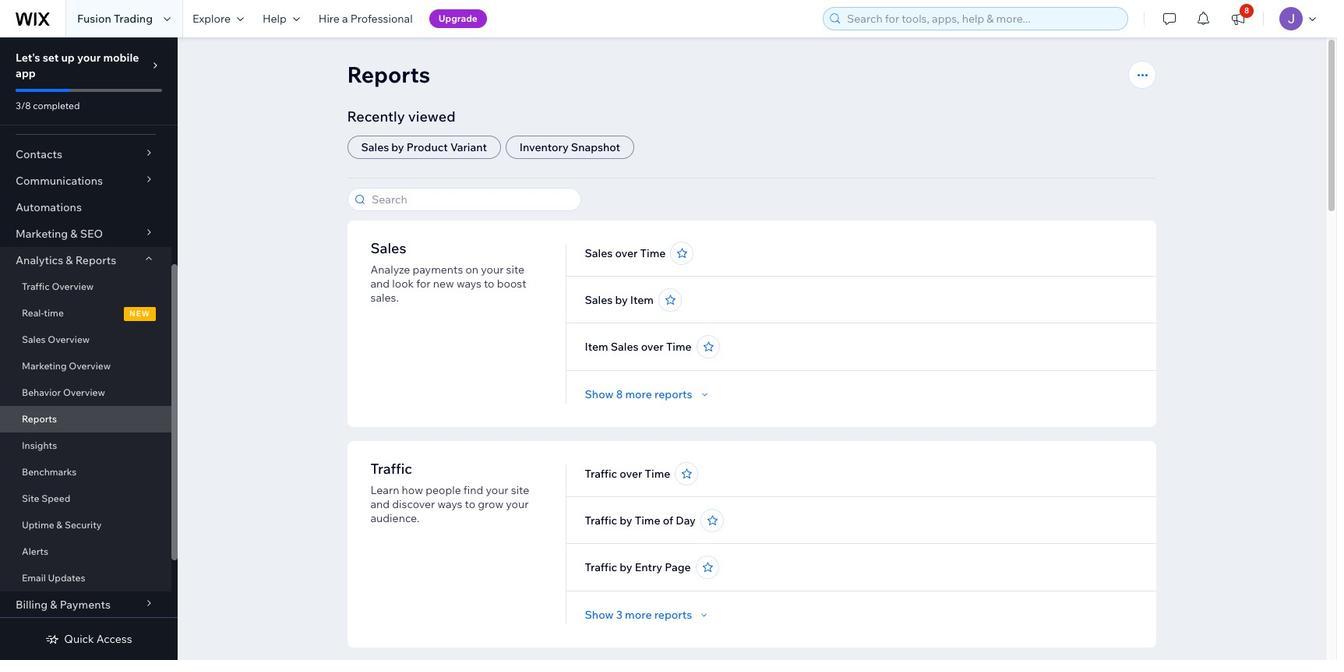 Task type: locate. For each thing, give the bounding box(es) containing it.
more for traffic
[[625, 608, 652, 622]]

by for item
[[615, 293, 628, 307]]

item up the item sales over time
[[630, 293, 654, 307]]

your right up in the top left of the page
[[77, 51, 101, 65]]

marketing & seo button
[[0, 221, 171, 247]]

1 vertical spatial marketing
[[22, 360, 67, 372]]

0 vertical spatial reports
[[655, 387, 692, 401]]

reports link
[[0, 406, 171, 432]]

0 horizontal spatial 8
[[616, 387, 623, 401]]

a
[[342, 12, 348, 26]]

reports down page
[[654, 608, 692, 622]]

traffic inside sidebar "element"
[[22, 281, 50, 292]]

more
[[625, 387, 652, 401], [625, 608, 652, 622]]

0 vertical spatial item
[[630, 293, 654, 307]]

ways left find
[[438, 497, 462, 511]]

learn
[[371, 483, 399, 497]]

alerts
[[22, 545, 48, 557]]

communications
[[16, 174, 103, 188]]

updates
[[48, 572, 85, 584]]

traffic down traffic over time
[[585, 514, 617, 528]]

page
[[665, 560, 691, 574]]

1 and from the top
[[371, 277, 390, 291]]

by left product
[[391, 140, 404, 154]]

8 inside button
[[1244, 5, 1249, 16]]

& left "seo"
[[70, 227, 78, 241]]

1 vertical spatial more
[[625, 608, 652, 622]]

new
[[129, 309, 150, 319]]

time for traffic over time
[[645, 467, 670, 481]]

0 horizontal spatial item
[[585, 340, 608, 354]]

sales over time
[[585, 246, 666, 260]]

traffic overview link
[[0, 274, 171, 300]]

traffic inside traffic learn how people find your site and discover ways to grow your audience.
[[371, 460, 412, 478]]

traffic down analytics
[[22, 281, 50, 292]]

1 more from the top
[[625, 387, 652, 401]]

1 vertical spatial reports
[[75, 253, 116, 267]]

to right on
[[484, 277, 494, 291]]

uptime & security
[[22, 519, 102, 531]]

sales up the analyze
[[371, 239, 406, 257]]

& inside popup button
[[70, 227, 78, 241]]

analytics
[[16, 253, 63, 267]]

recently
[[347, 108, 405, 125]]

mobile
[[103, 51, 139, 65]]

sales down the sales over time
[[585, 293, 613, 307]]

your inside sales analyze payments on your site and look for new ways to boost sales.
[[481, 263, 504, 277]]

marketing up analytics
[[16, 227, 68, 241]]

item down sales by item
[[585, 340, 608, 354]]

2 and from the top
[[371, 497, 390, 511]]

ways inside sales analyze payments on your site and look for new ways to boost sales.
[[457, 277, 482, 291]]

marketing
[[16, 227, 68, 241], [22, 360, 67, 372]]

upgrade
[[438, 12, 478, 24]]

0 vertical spatial ways
[[457, 277, 482, 291]]

overview for sales overview
[[48, 334, 90, 345]]

3
[[616, 608, 623, 622]]

reports down the item sales over time
[[655, 387, 692, 401]]

1 vertical spatial ways
[[438, 497, 462, 511]]

3/8
[[16, 100, 31, 111]]

0 vertical spatial and
[[371, 277, 390, 291]]

by left of
[[620, 514, 632, 528]]

site right on
[[506, 263, 524, 277]]

traffic
[[22, 281, 50, 292], [371, 460, 412, 478], [585, 467, 617, 481], [585, 514, 617, 528], [585, 560, 617, 574]]

ways
[[457, 277, 482, 291], [438, 497, 462, 511]]

behavior overview
[[22, 387, 105, 398]]

1 vertical spatial and
[[371, 497, 390, 511]]

overview down marketing overview link
[[63, 387, 105, 398]]

overview down sales overview link
[[69, 360, 111, 372]]

and
[[371, 277, 390, 291], [371, 497, 390, 511]]

& right billing
[[50, 598, 57, 612]]

Search field
[[367, 189, 575, 210]]

to left grow
[[465, 497, 475, 511]]

overview for behavior overview
[[63, 387, 105, 398]]

overview down "analytics & reports"
[[52, 281, 94, 292]]

show 3 more reports
[[585, 608, 692, 622]]

traffic left entry
[[585, 560, 617, 574]]

overview
[[52, 281, 94, 292], [48, 334, 90, 345], [69, 360, 111, 372], [63, 387, 105, 398]]

reports
[[655, 387, 692, 401], [654, 608, 692, 622]]

more right 3
[[625, 608, 652, 622]]

traffic up learn
[[371, 460, 412, 478]]

your right on
[[481, 263, 504, 277]]

show left 3
[[585, 608, 614, 622]]

by down the sales over time
[[615, 293, 628, 307]]

over up the show 8 more reports button
[[641, 340, 664, 354]]

marketing & seo
[[16, 227, 103, 241]]

reports
[[347, 61, 430, 88], [75, 253, 116, 267], [22, 413, 57, 425]]

insights link
[[0, 432, 171, 459]]

ways right new
[[457, 277, 482, 291]]

professional
[[350, 12, 413, 26]]

& inside popup button
[[66, 253, 73, 267]]

0 horizontal spatial to
[[465, 497, 475, 511]]

access
[[96, 632, 132, 646]]

time for sales over time
[[640, 246, 666, 260]]

inventory
[[520, 140, 569, 154]]

1 show from the top
[[585, 387, 614, 401]]

communications button
[[0, 168, 171, 194]]

&
[[70, 227, 78, 241], [66, 253, 73, 267], [56, 519, 63, 531], [50, 598, 57, 612]]

over up traffic by time of day
[[620, 467, 642, 481]]

1 vertical spatial show
[[585, 608, 614, 622]]

0 horizontal spatial reports
[[22, 413, 57, 425]]

& for uptime
[[56, 519, 63, 531]]

site right grow
[[511, 483, 529, 497]]

traffic up traffic by time of day
[[585, 467, 617, 481]]

& right uptime
[[56, 519, 63, 531]]

sales up sales by item
[[585, 246, 613, 260]]

and left look
[[371, 277, 390, 291]]

by
[[391, 140, 404, 154], [615, 293, 628, 307], [620, 514, 632, 528], [620, 560, 632, 574]]

1 vertical spatial to
[[465, 497, 475, 511]]

sales down recently
[[361, 140, 389, 154]]

show down the item sales over time
[[585, 387, 614, 401]]

and inside sales analyze payments on your site and look for new ways to boost sales.
[[371, 277, 390, 291]]

1 horizontal spatial 8
[[1244, 5, 1249, 16]]

marketing up behavior
[[22, 360, 67, 372]]

time
[[640, 246, 666, 260], [666, 340, 692, 354], [645, 467, 670, 481], [635, 514, 660, 528]]

2 more from the top
[[625, 608, 652, 622]]

marketing inside popup button
[[16, 227, 68, 241]]

2 vertical spatial over
[[620, 467, 642, 481]]

1 horizontal spatial to
[[484, 277, 494, 291]]

to
[[484, 277, 494, 291], [465, 497, 475, 511]]

automations
[[16, 200, 82, 214]]

security
[[65, 519, 102, 531]]

look
[[392, 277, 414, 291]]

sales inside sidebar "element"
[[22, 334, 46, 345]]

and inside traffic learn how people find your site and discover ways to grow your audience.
[[371, 497, 390, 511]]

by left entry
[[620, 560, 632, 574]]

contacts button
[[0, 141, 171, 168]]

sales overview link
[[0, 327, 171, 353]]

reports up insights at the left bottom
[[22, 413, 57, 425]]

2 horizontal spatial reports
[[347, 61, 430, 88]]

real-time
[[22, 307, 64, 319]]

over for traffic
[[620, 467, 642, 481]]

overview up marketing overview
[[48, 334, 90, 345]]

traffic learn how people find your site and discover ways to grow your audience.
[[371, 460, 529, 525]]

marketing for marketing & seo
[[16, 227, 68, 241]]

& down marketing & seo
[[66, 253, 73, 267]]

Search for tools, apps, help & more... field
[[842, 8, 1123, 30]]

show 8 more reports
[[585, 387, 692, 401]]

time up sales by item
[[640, 246, 666, 260]]

sales for sales overview
[[22, 334, 46, 345]]

1 horizontal spatial reports
[[75, 253, 116, 267]]

0 vertical spatial marketing
[[16, 227, 68, 241]]

explore
[[192, 12, 231, 26]]

0 vertical spatial show
[[585, 387, 614, 401]]

8
[[1244, 5, 1249, 16], [616, 387, 623, 401]]

item
[[630, 293, 654, 307], [585, 340, 608, 354]]

over
[[615, 246, 638, 260], [641, 340, 664, 354], [620, 467, 642, 481]]

time left of
[[635, 514, 660, 528]]

automations link
[[0, 194, 171, 221]]

email updates link
[[0, 565, 171, 591]]

traffic over time
[[585, 467, 670, 481]]

real-
[[22, 307, 44, 319]]

time up of
[[645, 467, 670, 481]]

uptime & security link
[[0, 512, 171, 538]]

1 vertical spatial 8
[[616, 387, 623, 401]]

marketing overview link
[[0, 353, 171, 379]]

up
[[61, 51, 75, 65]]

reports down "seo"
[[75, 253, 116, 267]]

0 vertical spatial to
[[484, 277, 494, 291]]

1 vertical spatial site
[[511, 483, 529, 497]]

show for sales
[[585, 387, 614, 401]]

0 vertical spatial over
[[615, 246, 638, 260]]

sales for sales by item
[[585, 293, 613, 307]]

0 vertical spatial more
[[625, 387, 652, 401]]

more down the item sales over time
[[625, 387, 652, 401]]

reports up recently viewed
[[347, 61, 430, 88]]

0 vertical spatial site
[[506, 263, 524, 277]]

sales inside sales analyze payments on your site and look for new ways to boost sales.
[[371, 239, 406, 257]]

0 vertical spatial 8
[[1244, 5, 1249, 16]]

and left discover
[[371, 497, 390, 511]]

sales down 'real-'
[[22, 334, 46, 345]]

2 show from the top
[[585, 608, 614, 622]]

site
[[506, 263, 524, 277], [511, 483, 529, 497]]

& for marketing
[[70, 227, 78, 241]]

& inside dropdown button
[[50, 598, 57, 612]]

find
[[464, 483, 483, 497]]

1 vertical spatial reports
[[654, 608, 692, 622]]

ways inside traffic learn how people find your site and discover ways to grow your audience.
[[438, 497, 462, 511]]

benchmarks link
[[0, 459, 171, 485]]

benchmarks
[[22, 466, 77, 478]]

over for sales
[[615, 246, 638, 260]]

by for time
[[620, 514, 632, 528]]

discover
[[392, 497, 435, 511]]

people
[[426, 483, 461, 497]]

email
[[22, 572, 46, 584]]

over up sales by item
[[615, 246, 638, 260]]

behavior
[[22, 387, 61, 398]]

sales by product variant
[[361, 140, 487, 154]]



Task type: vqa. For each thing, say whether or not it's contained in the screenshot.
'Behavior'
yes



Task type: describe. For each thing, give the bounding box(es) containing it.
hire
[[319, 12, 340, 26]]

quick access button
[[45, 632, 132, 646]]

email updates
[[22, 572, 85, 584]]

audience.
[[371, 511, 419, 525]]

sales by item
[[585, 293, 654, 307]]

help
[[263, 12, 287, 26]]

contacts
[[16, 147, 62, 161]]

upgrade button
[[429, 9, 487, 28]]

site inside traffic learn how people find your site and discover ways to grow your audience.
[[511, 483, 529, 497]]

for
[[416, 277, 431, 291]]

& for analytics
[[66, 253, 73, 267]]

behavior overview link
[[0, 379, 171, 406]]

to inside sales analyze payments on your site and look for new ways to boost sales.
[[484, 277, 494, 291]]

sales for sales by product variant
[[361, 140, 389, 154]]

sales analyze payments on your site and look for new ways to boost sales.
[[371, 239, 526, 305]]

variant
[[450, 140, 487, 154]]

8 button
[[1221, 0, 1255, 37]]

overview for marketing overview
[[69, 360, 111, 372]]

site
[[22, 492, 39, 504]]

time for traffic by time of day
[[635, 514, 660, 528]]

reports for traffic
[[654, 608, 692, 622]]

viewed
[[408, 108, 455, 125]]

let's set up your mobile app
[[16, 51, 139, 80]]

fusion trading
[[77, 12, 153, 26]]

show 8 more reports button
[[585, 387, 711, 401]]

quick access
[[64, 632, 132, 646]]

fusion
[[77, 12, 111, 26]]

snapshot
[[571, 140, 620, 154]]

3/8 completed
[[16, 100, 80, 111]]

recently viewed
[[347, 108, 455, 125]]

billing
[[16, 598, 48, 612]]

1 vertical spatial over
[[641, 340, 664, 354]]

billing & payments
[[16, 598, 111, 612]]

sales for sales analyze payments on your site and look for new ways to boost sales.
[[371, 239, 406, 257]]

site inside sales analyze payments on your site and look for new ways to boost sales.
[[506, 263, 524, 277]]

seo
[[80, 227, 103, 241]]

your right grow
[[506, 497, 529, 511]]

traffic for traffic learn how people find your site and discover ways to grow your audience.
[[371, 460, 412, 478]]

your right find
[[486, 483, 509, 497]]

sales by product variant link
[[347, 136, 501, 159]]

time up the show 8 more reports button
[[666, 340, 692, 354]]

2 vertical spatial reports
[[22, 413, 57, 425]]

traffic for traffic over time
[[585, 467, 617, 481]]

marketing overview
[[22, 360, 111, 372]]

show 3 more reports button
[[585, 608, 711, 622]]

traffic by time of day
[[585, 514, 696, 528]]

boost
[[497, 277, 526, 291]]

reports inside popup button
[[75, 253, 116, 267]]

let's
[[16, 51, 40, 65]]

by for product
[[391, 140, 404, 154]]

to inside traffic learn how people find your site and discover ways to grow your audience.
[[465, 497, 475, 511]]

quick
[[64, 632, 94, 646]]

& for billing
[[50, 598, 57, 612]]

traffic for traffic by entry page
[[585, 560, 617, 574]]

1 vertical spatial item
[[585, 340, 608, 354]]

trading
[[114, 12, 153, 26]]

day
[[676, 514, 696, 528]]

sales for sales over time
[[585, 246, 613, 260]]

billing & payments button
[[0, 591, 171, 618]]

how
[[402, 483, 423, 497]]

analyze
[[371, 263, 410, 277]]

time
[[44, 307, 64, 319]]

show for traffic
[[585, 608, 614, 622]]

traffic for traffic by time of day
[[585, 514, 617, 528]]

inventory snapshot
[[520, 140, 620, 154]]

of
[[663, 514, 673, 528]]

grow
[[478, 497, 504, 511]]

help button
[[253, 0, 309, 37]]

site speed
[[22, 492, 70, 504]]

uptime
[[22, 519, 54, 531]]

completed
[[33, 100, 80, 111]]

sales.
[[371, 291, 399, 305]]

speed
[[41, 492, 70, 504]]

site speed link
[[0, 485, 171, 512]]

reports for sales
[[655, 387, 692, 401]]

alerts link
[[0, 538, 171, 565]]

hire a professional link
[[309, 0, 422, 37]]

hire a professional
[[319, 12, 413, 26]]

analytics & reports button
[[0, 247, 171, 274]]

sidebar element
[[0, 37, 178, 660]]

item sales over time
[[585, 340, 692, 354]]

your inside let's set up your mobile app
[[77, 51, 101, 65]]

inventory snapshot link
[[506, 136, 634, 159]]

traffic for traffic overview
[[22, 281, 50, 292]]

analytics & reports
[[16, 253, 116, 267]]

traffic overview
[[22, 281, 94, 292]]

sales down sales by item
[[611, 340, 639, 354]]

0 vertical spatial reports
[[347, 61, 430, 88]]

sales overview
[[22, 334, 90, 345]]

insights
[[22, 439, 57, 451]]

1 horizontal spatial item
[[630, 293, 654, 307]]

on
[[466, 263, 479, 277]]

more for sales
[[625, 387, 652, 401]]

marketing for marketing overview
[[22, 360, 67, 372]]

entry
[[635, 560, 662, 574]]

traffic by entry page
[[585, 560, 691, 574]]

by for entry
[[620, 560, 632, 574]]

overview for traffic overview
[[52, 281, 94, 292]]

app
[[16, 66, 36, 80]]



